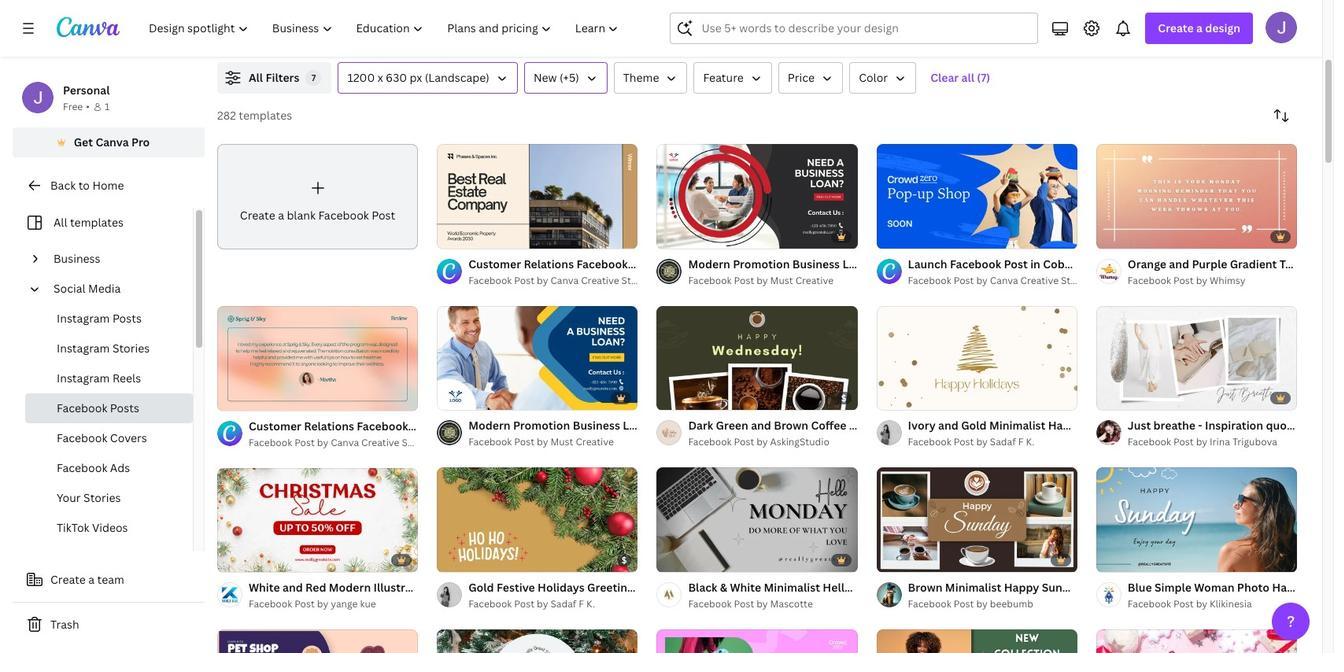 Task type: vqa. For each thing, say whether or not it's contained in the screenshot.
the right "and"
yes



Task type: describe. For each thing, give the bounding box(es) containing it.
1200
[[348, 70, 375, 85]]

create for create a team
[[50, 573, 86, 587]]

create for create a design
[[1159, 20, 1194, 35]]

festive
[[497, 580, 535, 595]]

tiktok videos link
[[25, 513, 193, 543]]

posts for instagram posts
[[113, 311, 142, 326]]

(landscape)
[[425, 70, 490, 85]]

f inside ivory and gold minimalist happy holidays facebook post facebook post by sadaf f k.
[[1019, 436, 1024, 449]]

facebook post by irina trigubova link
[[1128, 435, 1298, 451]]

blue and orange illustrated pet shop facebook post image
[[217, 630, 418, 654]]

your
[[57, 491, 81, 506]]

posts for facebook posts
[[110, 401, 139, 416]]

get canva pro button
[[13, 128, 205, 157]]

instagram for instagram posts
[[57, 311, 110, 326]]

Sort by button
[[1266, 100, 1298, 132]]

0 vertical spatial modern promotion business loan agency facebook post facebook post by must creative
[[689, 256, 992, 287]]

studio for happy
[[1062, 274, 1091, 287]]

whimsy
[[1210, 274, 1246, 287]]

facebook covers link
[[25, 424, 193, 454]]

breathe
[[1154, 418, 1196, 433]]

inspiration
[[1206, 418, 1264, 433]]

facebook inside blue simple woman photo happy sund facebook post by klikinesia
[[1128, 598, 1172, 611]]

white
[[730, 580, 762, 595]]

orange and purple gradient textured r facebook post by whimsy
[[1128, 256, 1335, 287]]

brown
[[908, 580, 943, 595]]

7 filter options selected element
[[306, 70, 322, 86]]

new (+5) button
[[524, 62, 608, 94]]

ivory and gold minimalist happy holidays facebook post link
[[908, 418, 1214, 435]]

creative for customer relations facebook post in cream beige black warm & modern style image
[[581, 274, 620, 287]]

facebook covers
[[57, 431, 147, 446]]

$ for facebook post by sadaf f k.
[[622, 554, 627, 566]]

0 vertical spatial facebook post by must creative link
[[689, 273, 858, 289]]

photo inside brown minimalist happy sunday photo polaroid facebook post facebook post by beebumb
[[1085, 580, 1118, 595]]

facebook ads link
[[25, 454, 193, 484]]

all filters
[[249, 70, 300, 85]]

282
[[217, 108, 236, 123]]

holidays inside the gold festive holidays greeting facebook post facebook post by sadaf f k.
[[538, 580, 585, 595]]

blue simple woman photo happy sund facebook post by klikinesia
[[1128, 580, 1335, 611]]

yange
[[331, 598, 358, 611]]

trash
[[50, 617, 79, 632]]

create a team button
[[13, 565, 205, 596]]

promotion for the topmost facebook post by must creative link's modern promotion business loan agency facebook post link
[[733, 256, 790, 271]]

minimalist for hello
[[764, 580, 821, 595]]

minimalist for happy
[[990, 418, 1046, 433]]

ivory and gold minimalist happy holidays facebook post image
[[877, 306, 1078, 411]]

$ for facebook post by askingstudio
[[842, 392, 847, 404]]

trash link
[[13, 610, 205, 641]]

create a blank facebook post element
[[217, 144, 418, 250]]

1200 x 630 px (landscape)
[[348, 70, 490, 85]]

facebook post by askingstudio
[[689, 436, 830, 449]]

media
[[88, 281, 121, 296]]

instagram for instagram stories
[[57, 341, 110, 356]]

loan for leftmost facebook post by must creative link
[[623, 418, 649, 433]]

facebook post by canva creative studio link for business
[[469, 273, 652, 289]]

holidays inside ivory and gold minimalist happy holidays facebook post facebook post by sadaf f k.
[[1087, 418, 1134, 433]]

instagram reels link
[[25, 364, 193, 394]]

modern promotion business loan agency facebook post image for modern promotion business loan agency facebook post link related to leftmost facebook post by must creative link
[[437, 306, 638, 411]]

facebook post by canva creative studio for gold
[[908, 274, 1091, 287]]

0 horizontal spatial facebook post by must creative link
[[469, 435, 638, 451]]

pro
[[131, 135, 150, 150]]

r
[[1330, 256, 1335, 271]]

canva for customer relations facebook post in cream beige black warm & modern style image
[[551, 274, 579, 287]]

px
[[410, 70, 422, 85]]

facebook post by klikinesia link
[[1128, 597, 1298, 613]]

0 vertical spatial must
[[771, 274, 794, 287]]

0 horizontal spatial studio
[[402, 436, 432, 449]]

all for all templates
[[54, 215, 67, 230]]

all templates
[[54, 215, 124, 230]]

630
[[386, 70, 407, 85]]

facebook post by sadaf f k. link for gold
[[908, 435, 1078, 451]]

filters
[[266, 70, 300, 85]]

facebook post by canva creative studio for business
[[469, 274, 652, 287]]

creative for launch facebook post in cobalt chic photocentric frames style
[[1021, 274, 1059, 287]]

green modern business christmas closure dates facebook post image
[[437, 630, 638, 654]]

ads
[[110, 461, 130, 476]]

brown minimalist happy sunday photo polaroid facebook post image
[[877, 468, 1078, 573]]

reels
[[113, 371, 141, 386]]

Search search field
[[702, 13, 1029, 43]]

•
[[86, 100, 90, 113]]

business inside business link
[[54, 251, 100, 266]]

modern promotion business loan agency facebook post link for the topmost facebook post by must creative link
[[689, 256, 992, 273]]

monday
[[854, 580, 898, 595]]

templates for all templates
[[70, 215, 124, 230]]

jacob simon image
[[1266, 12, 1298, 43]]

1 vertical spatial must
[[551, 436, 574, 449]]

facebook post by yange kue
[[249, 598, 376, 611]]

back to home link
[[13, 170, 205, 202]]

covers
[[110, 431, 147, 446]]

woman
[[1195, 580, 1235, 595]]

canva for customer relations facebook post in dark green pastel orange simple vibrant minimalism style image
[[331, 436, 359, 449]]

happy for ivory
[[1049, 418, 1084, 433]]

7
[[312, 72, 316, 83]]

k. inside the gold festive holidays greeting facebook post facebook post by sadaf f k.
[[587, 598, 595, 611]]

facebook inside the just breathe -  inspiration quote facebo facebook post by irina trigubova
[[1128, 436, 1172, 449]]

orange and purple gradient textured r link
[[1128, 256, 1335, 273]]

mascotte
[[771, 598, 813, 611]]

black & white minimalist hello monday greeting facebook post link
[[689, 580, 1027, 597]]

1 horizontal spatial business
[[573, 418, 620, 433]]

0 vertical spatial agency
[[872, 256, 911, 271]]

a for design
[[1197, 20, 1203, 35]]

1 vertical spatial agency
[[652, 418, 691, 433]]

clear all (7)
[[931, 70, 991, 85]]

blue simple woman photo happy sunday facebook post image
[[1097, 468, 1298, 573]]

by inside black & white minimalist hello monday greeting facebook post facebook post by mascotte
[[757, 598, 768, 611]]

all templates link
[[22, 208, 183, 238]]

post inside orange and purple gradient textured r facebook post by whimsy
[[1174, 274, 1194, 287]]

f inside the gold festive holidays greeting facebook post facebook post by sadaf f k.
[[579, 598, 584, 611]]

2 horizontal spatial business
[[793, 256, 840, 271]]

happy for blue
[[1273, 580, 1308, 595]]

facebo
[[1301, 418, 1335, 433]]

back to home
[[50, 178, 124, 193]]

post inside the just breathe -  inspiration quote facebo facebook post by irina trigubova
[[1174, 436, 1194, 449]]

by inside brown minimalist happy sunday photo polaroid facebook post facebook post by beebumb
[[977, 598, 988, 611]]

(+5)
[[560, 70, 579, 85]]

gold festive holidays greeting facebook post facebook post by sadaf f k.
[[469, 580, 714, 611]]

create a blank facebook post link
[[217, 144, 418, 250]]

social media
[[54, 281, 121, 296]]

home
[[92, 178, 124, 193]]

stories for instagram stories
[[113, 341, 150, 356]]

top level navigation element
[[139, 13, 633, 44]]

design
[[1206, 20, 1241, 35]]

templates for 282 templates
[[239, 108, 292, 123]]

create a design button
[[1146, 13, 1254, 44]]

facebook post by yange kue link
[[249, 597, 418, 613]]

and for orange
[[1170, 256, 1190, 271]]

black
[[689, 580, 718, 595]]

282 templates
[[217, 108, 292, 123]]

instagram stories
[[57, 341, 150, 356]]

facebook post by whimsy link
[[1128, 273, 1298, 289]]

modern for the topmost facebook post by must creative link
[[689, 256, 731, 271]]

purple
[[1193, 256, 1228, 271]]

sund
[[1311, 580, 1335, 595]]

all
[[962, 70, 975, 85]]

facebook post by sadaf f k. link for holidays
[[469, 597, 638, 613]]

a for blank
[[278, 208, 284, 223]]



Task type: locate. For each thing, give the bounding box(es) containing it.
minimalist inside brown minimalist happy sunday photo polaroid facebook post facebook post by beebumb
[[946, 580, 1002, 595]]

1 greeting from the left
[[588, 580, 634, 595]]

0 horizontal spatial k.
[[587, 598, 595, 611]]

1 horizontal spatial promotion
[[733, 256, 790, 271]]

a left blank
[[278, 208, 284, 223]]

ivory
[[908, 418, 936, 433]]

sadaf inside the gold festive holidays greeting facebook post facebook post by sadaf f k.
[[551, 598, 577, 611]]

&
[[720, 580, 728, 595]]

1 horizontal spatial loan
[[843, 256, 869, 271]]

greeting inside black & white minimalist hello monday greeting facebook post facebook post by mascotte
[[901, 580, 947, 595]]

trigubova
[[1233, 436, 1278, 449]]

0 horizontal spatial f
[[579, 598, 584, 611]]

instagram up facebook posts
[[57, 371, 110, 386]]

gold inside the gold festive holidays greeting facebook post facebook post by sadaf f k.
[[469, 580, 494, 595]]

black & white minimalist hello monday greeting facebook post image
[[657, 468, 858, 573]]

0 vertical spatial holidays
[[1087, 418, 1134, 433]]

k. down gold festive holidays greeting facebook post link
[[587, 598, 595, 611]]

0 horizontal spatial agency
[[652, 418, 691, 433]]

0 vertical spatial a
[[1197, 20, 1203, 35]]

0 vertical spatial modern promotion business loan agency facebook post image
[[657, 144, 858, 249]]

0 vertical spatial templates
[[239, 108, 292, 123]]

happy left just
[[1049, 418, 1084, 433]]

post inside 'element'
[[372, 208, 396, 223]]

a inside create a team button
[[88, 573, 95, 587]]

2 horizontal spatial facebook post by canva creative studio link
[[908, 273, 1091, 289]]

k. down ivory and gold minimalist happy holidays facebook post link
[[1026, 436, 1035, 449]]

0 vertical spatial instagram
[[57, 311, 110, 326]]

0 horizontal spatial gold
[[469, 580, 494, 595]]

0 horizontal spatial facebook post by canva creative studio link
[[249, 435, 432, 451]]

orange
[[1128, 256, 1167, 271]]

1 horizontal spatial studio
[[622, 274, 652, 287]]

1 horizontal spatial facebook post by sadaf f k. link
[[908, 435, 1078, 451]]

1 photo from the left
[[1085, 580, 1118, 595]]

instagram stories link
[[25, 334, 193, 364]]

1 vertical spatial sadaf
[[551, 598, 577, 611]]

1 vertical spatial posts
[[110, 401, 139, 416]]

photo up klikinesia
[[1238, 580, 1270, 595]]

1 horizontal spatial all
[[249, 70, 263, 85]]

brown minimalist happy sunday photo polaroid facebook post link
[[908, 580, 1246, 597]]

0 horizontal spatial photo
[[1085, 580, 1118, 595]]

color button
[[850, 62, 917, 94]]

sadaf down gold festive holidays greeting facebook post link
[[551, 598, 577, 611]]

2 horizontal spatial create
[[1159, 20, 1194, 35]]

clear
[[931, 70, 959, 85]]

1 horizontal spatial facebook post by canva creative studio
[[469, 274, 652, 287]]

1 horizontal spatial facebook post by must creative link
[[689, 273, 858, 289]]

1 vertical spatial holidays
[[538, 580, 585, 595]]

by inside the just breathe -  inspiration quote facebo facebook post by irina trigubova
[[1197, 436, 1208, 449]]

canva inside button
[[96, 135, 129, 150]]

2 horizontal spatial studio
[[1062, 274, 1091, 287]]

just breathe -  inspiration quote facebook post daily plan image
[[1097, 306, 1298, 411]]

loan for the topmost facebook post by must creative link
[[843, 256, 869, 271]]

facebook post by mascotte link
[[689, 597, 858, 613]]

1 instagram from the top
[[57, 311, 110, 326]]

1 vertical spatial modern promotion business loan agency facebook post facebook post by must creative
[[469, 418, 772, 449]]

canva
[[96, 135, 129, 150], [551, 274, 579, 287], [991, 274, 1019, 287], [331, 436, 359, 449]]

create
[[1159, 20, 1194, 35], [240, 208, 275, 223], [50, 573, 86, 587]]

green and orange spring happy new collection facebook post image
[[877, 630, 1078, 654]]

gold festive holidays greeting facebook post image
[[437, 468, 638, 573]]

and left 'purple' in the top right of the page
[[1170, 256, 1190, 271]]

stories up "reels"
[[113, 341, 150, 356]]

1 vertical spatial stories
[[84, 491, 121, 506]]

greeting inside the gold festive holidays greeting facebook post facebook post by sadaf f k.
[[588, 580, 634, 595]]

modern for leftmost facebook post by must creative link
[[469, 418, 511, 433]]

happy up beebumb
[[1005, 580, 1040, 595]]

create a design
[[1159, 20, 1241, 35]]

0 horizontal spatial must
[[551, 436, 574, 449]]

k.
[[1026, 436, 1035, 449], [587, 598, 595, 611]]

happy inside brown minimalist happy sunday photo polaroid facebook post facebook post by beebumb
[[1005, 580, 1040, 595]]

1 vertical spatial a
[[278, 208, 284, 223]]

customer relations facebook post in dark green pastel orange simple vibrant minimalism style image
[[217, 306, 418, 411]]

1 horizontal spatial $
[[842, 392, 847, 404]]

0 horizontal spatial modern
[[469, 418, 511, 433]]

and
[[1170, 256, 1190, 271], [939, 418, 959, 433]]

blank
[[287, 208, 316, 223]]

create left team
[[50, 573, 86, 587]]

your stories
[[57, 491, 121, 506]]

price
[[788, 70, 815, 85]]

photo right sunday
[[1085, 580, 1118, 595]]

0 vertical spatial modern
[[689, 256, 731, 271]]

happy left sund
[[1273, 580, 1308, 595]]

2 photo from the left
[[1238, 580, 1270, 595]]

facebook post by sadaf f k. link up green modern business christmas closure dates facebook post image
[[469, 597, 638, 613]]

0 horizontal spatial modern promotion business loan agency facebook post image
[[437, 306, 638, 411]]

happy inside blue simple woman photo happy sund facebook post by klikinesia
[[1273, 580, 1308, 595]]

templates down all filters
[[239, 108, 292, 123]]

1 vertical spatial templates
[[70, 215, 124, 230]]

1 vertical spatial k.
[[587, 598, 595, 611]]

2 horizontal spatial happy
[[1273, 580, 1308, 595]]

polaroid
[[1120, 580, 1165, 595]]

1 horizontal spatial create
[[240, 208, 275, 223]]

0 horizontal spatial facebook post by canva creative studio
[[249, 436, 432, 449]]

posts down social media link at the left top
[[113, 311, 142, 326]]

gold inside ivory and gold minimalist happy holidays facebook post facebook post by sadaf f k.
[[962, 418, 987, 433]]

all down back
[[54, 215, 67, 230]]

2 greeting from the left
[[901, 580, 947, 595]]

pink and black modern merry christmas facebook post image
[[1097, 630, 1298, 654]]

theme button
[[614, 62, 688, 94]]

sunday
[[1042, 580, 1083, 595]]

and inside ivory and gold minimalist happy holidays facebook post facebook post by sadaf f k.
[[939, 418, 959, 433]]

promotion
[[733, 256, 790, 271], [513, 418, 570, 433]]

instagram
[[57, 311, 110, 326], [57, 341, 110, 356], [57, 371, 110, 386]]

personal
[[63, 83, 110, 98]]

post inside blue simple woman photo happy sund facebook post by klikinesia
[[1174, 598, 1194, 611]]

1 vertical spatial modern promotion business loan agency facebook post image
[[437, 306, 638, 411]]

creative
[[581, 274, 620, 287], [796, 274, 834, 287], [1021, 274, 1059, 287], [576, 436, 614, 449], [361, 436, 400, 449]]

feature button
[[694, 62, 772, 94]]

1 vertical spatial f
[[579, 598, 584, 611]]

1 horizontal spatial templates
[[239, 108, 292, 123]]

create a blank facebook post
[[240, 208, 396, 223]]

0 vertical spatial create
[[1159, 20, 1194, 35]]

1 vertical spatial modern
[[469, 418, 511, 433]]

holidays right "festive"
[[538, 580, 585, 595]]

simple
[[1155, 580, 1192, 595]]

0 vertical spatial stories
[[113, 341, 150, 356]]

0 horizontal spatial a
[[88, 573, 95, 587]]

modern promotion business loan agency facebook post link for leftmost facebook post by must creative link
[[469, 418, 772, 435]]

3 instagram from the top
[[57, 371, 110, 386]]

0 horizontal spatial all
[[54, 215, 67, 230]]

minimalist inside black & white minimalist hello monday greeting facebook post facebook post by mascotte
[[764, 580, 821, 595]]

0 vertical spatial and
[[1170, 256, 1190, 271]]

white and red modern illustrated merry christmas sale facebook post image
[[217, 468, 418, 573]]

and right ivory on the right bottom of the page
[[939, 418, 959, 433]]

1 vertical spatial create
[[240, 208, 275, 223]]

instagram for instagram reels
[[57, 371, 110, 386]]

instagram up instagram reels
[[57, 341, 110, 356]]

feature
[[704, 70, 744, 85]]

1 vertical spatial and
[[939, 418, 959, 433]]

stories down facebook ads link at the left of the page
[[84, 491, 121, 506]]

tiktok videos
[[57, 521, 128, 535]]

x
[[378, 70, 383, 85]]

0 vertical spatial posts
[[113, 311, 142, 326]]

all
[[249, 70, 263, 85], [54, 215, 67, 230]]

post
[[372, 208, 396, 223], [968, 256, 992, 271], [514, 274, 535, 287], [734, 274, 755, 287], [954, 274, 975, 287], [1174, 274, 1194, 287], [748, 418, 772, 433], [1190, 418, 1214, 433], [514, 436, 535, 449], [734, 436, 755, 449], [954, 436, 975, 449], [1174, 436, 1194, 449], [295, 436, 315, 449], [691, 580, 714, 595], [1003, 580, 1027, 595], [1222, 580, 1246, 595], [514, 598, 535, 611], [734, 598, 755, 611], [954, 598, 975, 611], [1174, 598, 1194, 611], [295, 598, 315, 611]]

0 horizontal spatial and
[[939, 418, 959, 433]]

and inside orange and purple gradient textured r facebook post by whimsy
[[1170, 256, 1190, 271]]

modern
[[689, 256, 731, 271], [469, 418, 511, 433]]

hello
[[823, 580, 852, 595]]

customer relations facebook post in cream beige black warm & modern style image
[[437, 144, 638, 249]]

facebook post by canva creative studio
[[469, 274, 652, 287], [908, 274, 1091, 287], [249, 436, 432, 449]]

and for ivory
[[939, 418, 959, 433]]

social
[[54, 281, 86, 296]]

social media link
[[47, 274, 183, 304]]

instagram down 'social media'
[[57, 311, 110, 326]]

to
[[78, 178, 90, 193]]

templates down back to home
[[70, 215, 124, 230]]

f down ivory and gold minimalist happy holidays facebook post link
[[1019, 436, 1024, 449]]

irina
[[1210, 436, 1231, 449]]

0 vertical spatial promotion
[[733, 256, 790, 271]]

create for create a blank facebook post
[[240, 208, 275, 223]]

0 vertical spatial all
[[249, 70, 263, 85]]

all left filters in the left top of the page
[[249, 70, 263, 85]]

gold right ivory on the right bottom of the page
[[962, 418, 987, 433]]

facebook post by sadaf f k. link down ivory on the right bottom of the page
[[908, 435, 1078, 451]]

beebumb
[[991, 598, 1034, 611]]

all for all filters
[[249, 70, 263, 85]]

get
[[74, 135, 93, 150]]

facebook inside 'element'
[[318, 208, 369, 223]]

2 horizontal spatial a
[[1197, 20, 1203, 35]]

0 horizontal spatial templates
[[70, 215, 124, 230]]

price button
[[779, 62, 844, 94]]

1 horizontal spatial greeting
[[901, 580, 947, 595]]

0 horizontal spatial loan
[[623, 418, 649, 433]]

$
[[842, 392, 847, 404], [622, 554, 627, 566]]

holidays left breathe
[[1087, 418, 1134, 433]]

tiktok
[[57, 521, 89, 535]]

modern promotion business loan agency facebook post image
[[657, 144, 858, 249], [437, 306, 638, 411]]

1 horizontal spatial gold
[[962, 418, 987, 433]]

clear all (7) button
[[923, 62, 999, 94]]

k. inside ivory and gold minimalist happy holidays facebook post facebook post by sadaf f k.
[[1026, 436, 1035, 449]]

1 vertical spatial gold
[[469, 580, 494, 595]]

1 horizontal spatial k.
[[1026, 436, 1035, 449]]

1 horizontal spatial happy
[[1049, 418, 1084, 433]]

sadaf
[[991, 436, 1016, 449], [551, 598, 577, 611]]

0 vertical spatial modern promotion business loan agency facebook post link
[[689, 256, 992, 273]]

gold left "festive"
[[469, 580, 494, 595]]

0 vertical spatial k.
[[1026, 436, 1035, 449]]

1 horizontal spatial modern
[[689, 256, 731, 271]]

free •
[[63, 100, 90, 113]]

create left design
[[1159, 20, 1194, 35]]

just breathe -  inspiration quote facebo facebook post by irina trigubova
[[1128, 418, 1335, 449]]

facebook inside orange and purple gradient textured r facebook post by whimsy
[[1128, 274, 1172, 287]]

brown minimalist happy sunday photo polaroid facebook post facebook post by beebumb
[[908, 580, 1246, 611]]

facebook post by canva creative studio link
[[469, 273, 652, 289], [908, 273, 1091, 289], [249, 435, 432, 451]]

a inside create a blank facebook post 'element'
[[278, 208, 284, 223]]

new
[[534, 70, 557, 85]]

create inside button
[[50, 573, 86, 587]]

0 horizontal spatial promotion
[[513, 418, 570, 433]]

0 vertical spatial gold
[[962, 418, 987, 433]]

by
[[537, 274, 548, 287], [757, 274, 768, 287], [977, 274, 988, 287], [1197, 274, 1208, 287], [537, 436, 548, 449], [757, 436, 768, 449], [977, 436, 988, 449], [1197, 436, 1208, 449], [317, 436, 329, 449], [537, 598, 548, 611], [757, 598, 768, 611], [977, 598, 988, 611], [1197, 598, 1208, 611], [317, 598, 329, 611]]

modern promotion business loan agency facebook post image for the topmost facebook post by must creative link's modern promotion business loan agency facebook post link
[[657, 144, 858, 249]]

by inside blue simple woman photo happy sund facebook post by klikinesia
[[1197, 598, 1208, 611]]

theme
[[623, 70, 660, 85]]

1 vertical spatial instagram
[[57, 341, 110, 356]]

posts
[[113, 311, 142, 326], [110, 401, 139, 416]]

free
[[63, 100, 83, 113]]

orange and purple gradient textured reminder facebook post image
[[1097, 144, 1298, 249]]

1 horizontal spatial and
[[1170, 256, 1190, 271]]

launch facebook post in cobalt chic photocentric frames style image
[[877, 144, 1078, 249]]

studio for agency
[[622, 274, 652, 287]]

dark green and brown coffee photo simple minimalist photography greeting facebook post image
[[657, 306, 858, 411]]

f down gold festive holidays greeting facebook post link
[[579, 598, 584, 611]]

minimalist inside ivory and gold minimalist happy holidays facebook post facebook post by sadaf f k.
[[990, 418, 1046, 433]]

0 horizontal spatial holidays
[[538, 580, 585, 595]]

gold festive holidays greeting facebook post link
[[469, 580, 714, 597]]

instagram reels
[[57, 371, 141, 386]]

stories for your stories
[[84, 491, 121, 506]]

2 vertical spatial instagram
[[57, 371, 110, 386]]

happy inside ivory and gold minimalist happy holidays facebook post facebook post by sadaf f k.
[[1049, 418, 1084, 433]]

photo
[[1085, 580, 1118, 595], [1238, 580, 1270, 595]]

team
[[97, 573, 124, 587]]

1 horizontal spatial holidays
[[1087, 418, 1134, 433]]

create inside 'element'
[[240, 208, 275, 223]]

create left blank
[[240, 208, 275, 223]]

1 vertical spatial modern promotion business loan agency facebook post link
[[469, 418, 772, 435]]

a left team
[[88, 573, 95, 587]]

by inside the gold festive holidays greeting facebook post facebook post by sadaf f k.
[[537, 598, 548, 611]]

1 horizontal spatial f
[[1019, 436, 1024, 449]]

0 vertical spatial sadaf
[[991, 436, 1016, 449]]

None search field
[[671, 13, 1039, 44]]

photo inside blue simple woman photo happy sund facebook post by klikinesia
[[1238, 580, 1270, 595]]

sadaf inside ivory and gold minimalist happy holidays facebook post facebook post by sadaf f k.
[[991, 436, 1016, 449]]

0 vertical spatial f
[[1019, 436, 1024, 449]]

0 horizontal spatial $
[[622, 554, 627, 566]]

0 horizontal spatial facebook post by sadaf f k. link
[[469, 597, 638, 613]]

-
[[1199, 418, 1203, 433]]

a inside create a design dropdown button
[[1197, 20, 1203, 35]]

gold
[[962, 418, 987, 433], [469, 580, 494, 595]]

0 horizontal spatial sadaf
[[551, 598, 577, 611]]

creative for customer relations facebook post in dark green pastel orange simple vibrant minimalism style image
[[361, 436, 400, 449]]

facebook ads
[[57, 461, 130, 476]]

sadaf down ivory and gold minimalist happy holidays facebook post link
[[991, 436, 1016, 449]]

facebook posts
[[57, 401, 139, 416]]

canva for launch facebook post in cobalt chic photocentric frames style
[[991, 274, 1019, 287]]

a left design
[[1197, 20, 1203, 35]]

facebook post by canva creative studio link for gold
[[908, 273, 1091, 289]]

1 vertical spatial facebook post by must creative link
[[469, 435, 638, 451]]

ivory and gold minimalist happy holidays facebook post facebook post by sadaf f k.
[[908, 418, 1214, 449]]

0 horizontal spatial business
[[54, 251, 100, 266]]

2 vertical spatial a
[[88, 573, 95, 587]]

0 horizontal spatial greeting
[[588, 580, 634, 595]]

customer relations facebook post in pastel pink chic photocentric frames style image
[[657, 630, 858, 654]]

0 vertical spatial loan
[[843, 256, 869, 271]]

promotion for modern promotion business loan agency facebook post link related to leftmost facebook post by must creative link
[[513, 418, 570, 433]]

0 horizontal spatial create
[[50, 573, 86, 587]]

a for team
[[88, 573, 95, 587]]

1 horizontal spatial sadaf
[[991, 436, 1016, 449]]

1 vertical spatial $
[[622, 554, 627, 566]]

just breathe -  inspiration quote facebo link
[[1128, 418, 1335, 435]]

by inside ivory and gold minimalist happy holidays facebook post facebook post by sadaf f k.
[[977, 436, 988, 449]]

blue
[[1128, 580, 1153, 595]]

0 vertical spatial facebook post by sadaf f k. link
[[908, 435, 1078, 451]]

by inside orange and purple gradient textured r facebook post by whimsy
[[1197, 274, 1208, 287]]

posts down "reels"
[[110, 401, 139, 416]]

0 vertical spatial $
[[842, 392, 847, 404]]

(7)
[[978, 70, 991, 85]]

1 horizontal spatial must
[[771, 274, 794, 287]]

instagram posts link
[[25, 304, 193, 334]]

create inside dropdown button
[[1159, 20, 1194, 35]]

0 horizontal spatial happy
[[1005, 580, 1040, 595]]

1 horizontal spatial agency
[[872, 256, 911, 271]]

2 instagram from the top
[[57, 341, 110, 356]]

1 horizontal spatial modern promotion business loan agency facebook post image
[[657, 144, 858, 249]]

create a team
[[50, 573, 124, 587]]



